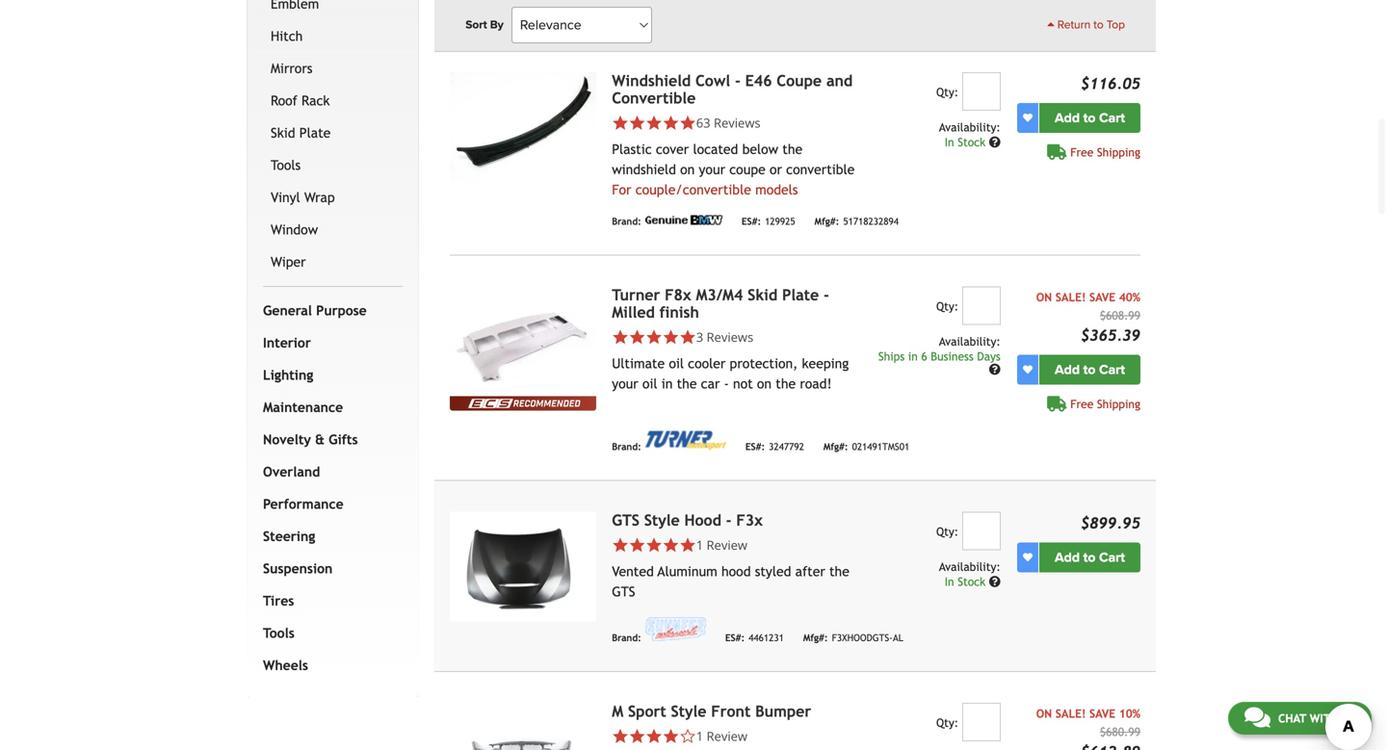 Task type: describe. For each thing, give the bounding box(es) containing it.
vinyl
[[271, 190, 300, 205]]

on for on sale!                         save 40% $608.99 $365.39
[[1036, 290, 1052, 304]]

2 review from the top
[[707, 728, 748, 745]]

cart for $116.05
[[1099, 110, 1125, 126]]

1 63 reviews link from the left
[[612, 114, 861, 131]]

convertible
[[786, 162, 855, 177]]

brand: for convertible
[[612, 216, 641, 227]]

car
[[701, 376, 720, 392]]

wheels link
[[259, 650, 399, 682]]

0 horizontal spatial oil
[[642, 376, 658, 392]]

and
[[827, 72, 853, 89]]

performance link
[[259, 488, 399, 521]]

after
[[795, 564, 825, 579]]

reviews for m3/m4
[[707, 328, 754, 346]]

overland
[[263, 464, 320, 480]]

coupe
[[777, 72, 822, 89]]

qty: for $899.95
[[936, 525, 959, 538]]

finish
[[660, 303, 699, 321]]

on inside plastic cover located below the windshield on your coupe or convertible for couple/convertible models
[[680, 162, 695, 177]]

return to top link
[[1047, 16, 1125, 34]]

novelty & gifts link
[[259, 424, 399, 456]]

business
[[931, 350, 974, 363]]

exterior subcategories element
[[263, 0, 403, 287]]

2 1 from the top
[[696, 728, 703, 745]]

es#: for milled
[[745, 441, 765, 452]]

question circle image for on sale!                         save 40%
[[989, 364, 1001, 375]]

$116.05
[[1081, 75, 1141, 92]]

sort
[[466, 18, 487, 32]]

3247792
[[769, 441, 804, 452]]

2 cart from the top
[[1099, 362, 1125, 378]]

turner motorsport - corporate logo image
[[645, 431, 726, 450]]

not
[[733, 376, 753, 392]]

styled
[[755, 564, 791, 579]]

plastic cover located below the windshield on your coupe or convertible for couple/convertible models
[[612, 142, 855, 197]]

1 free from the top
[[1071, 145, 1094, 159]]

turner f8x m3/m4 skid plate - milled finish
[[612, 286, 829, 321]]

2 1 review from the top
[[696, 728, 748, 745]]

located
[[693, 142, 738, 157]]

the inside the vented aluminum hood styled after the gts
[[829, 564, 850, 579]]

skid plate
[[271, 125, 331, 140]]

general purpose link
[[259, 295, 399, 327]]

reviews for -
[[714, 114, 761, 131]]

front
[[711, 703, 751, 721]]

genuine bmw - corporate logo image
[[645, 215, 722, 225]]

sort by
[[466, 18, 504, 32]]

windshield
[[612, 162, 676, 177]]

1 1 review from the top
[[696, 536, 748, 554]]

vented
[[612, 564, 654, 579]]

- inside 'windshield cowl - e46 coupe and convertible'
[[735, 72, 741, 89]]

empty star image
[[679, 728, 696, 745]]

skid inside 'turner f8x m3/m4 skid plate - milled finish'
[[748, 286, 778, 304]]

mfg#: for -
[[824, 441, 848, 452]]

to for $116.05's 'add to cart' button
[[1083, 110, 1096, 126]]

2 vertical spatial es#:
[[725, 633, 745, 644]]

the left "car"
[[677, 376, 697, 392]]

tools for the topmost the "tools" link
[[271, 157, 301, 173]]

with
[[1310, 712, 1338, 725]]

days
[[977, 350, 1001, 363]]

windshield
[[612, 72, 691, 89]]

tools for the "tools" link to the bottom
[[263, 626, 295, 641]]

vinyl wrap
[[271, 190, 335, 205]]

wiper link
[[267, 246, 399, 278]]

suvneer - corporate logo image
[[645, 617, 706, 642]]

bumper
[[755, 703, 811, 721]]

1 gts from the top
[[612, 511, 640, 529]]

turner
[[612, 286, 660, 304]]

on sale!                         save 10%
[[1036, 707, 1141, 721]]

cowl
[[696, 72, 730, 89]]

qty: for on sale!                         save 40%
[[936, 300, 959, 313]]

gifts
[[329, 432, 358, 447]]

purpose
[[316, 303, 367, 318]]

2 vertical spatial mfg#:
[[803, 633, 828, 644]]

add to cart button for $116.05
[[1039, 103, 1141, 133]]

2 63 reviews link from the left
[[696, 114, 761, 131]]

add to cart for $116.05
[[1055, 110, 1125, 126]]

cover
[[656, 142, 689, 157]]

cart for $899.95
[[1099, 550, 1125, 566]]

availability: for on sale!                         save 40%
[[939, 335, 1001, 348]]

general
[[263, 303, 312, 318]]

interior link
[[259, 327, 399, 359]]

wrap
[[304, 190, 335, 205]]

save for on sale!                         save 40% $608.99 $365.39
[[1090, 290, 1116, 304]]

in stock for $116.05
[[945, 135, 989, 149]]

steering
[[263, 529, 315, 544]]

maintenance
[[263, 400, 343, 415]]

$680.99
[[1100, 725, 1141, 739]]

f3x
[[736, 511, 763, 529]]

cooler
[[688, 356, 726, 371]]

skid plate link
[[267, 117, 399, 149]]

models
[[755, 182, 798, 197]]

$899.95
[[1081, 514, 1141, 532]]

stock for $116.05
[[958, 135, 986, 149]]

- left f3x
[[726, 511, 732, 529]]

add to cart button for $899.95
[[1039, 543, 1141, 573]]

0 vertical spatial in
[[908, 350, 918, 363]]

keeping
[[802, 356, 849, 371]]

on sale!                         save 40% $608.99 $365.39
[[1036, 290, 1141, 344]]

skid inside exterior subcategories element
[[271, 125, 295, 140]]

ecs tuning recommends this product. image
[[450, 396, 597, 411]]

maintenance link
[[259, 391, 399, 424]]

2 add to cart from the top
[[1055, 362, 1125, 378]]

1 horizontal spatial oil
[[669, 356, 684, 371]]

in for $899.95
[[945, 575, 954, 589]]

hitch
[[271, 28, 303, 44]]

comments image
[[1245, 706, 1271, 729]]

steering link
[[259, 521, 399, 553]]

wiper
[[271, 254, 306, 270]]

sale! for on sale!                         save 10%
[[1056, 707, 1086, 721]]

2 free from the top
[[1071, 397, 1094, 411]]

hitch link
[[267, 20, 399, 52]]

021491tms01
[[852, 441, 910, 452]]

novelty & gifts
[[263, 432, 358, 447]]

lighting link
[[259, 359, 399, 391]]

al
[[893, 633, 903, 644]]



Task type: vqa. For each thing, say whether or not it's contained in the screenshot.
THE SEARCH icon in the top of the page
no



Task type: locate. For each thing, give the bounding box(es) containing it.
2 in stock from the top
[[945, 575, 989, 589]]

mfg#:
[[815, 216, 839, 227], [824, 441, 848, 452], [803, 633, 828, 644]]

gts inside the vented aluminum hood styled after the gts
[[612, 584, 635, 600]]

plate down rack
[[299, 125, 331, 140]]

2 3 reviews link from the left
[[696, 328, 754, 346]]

es#: left 129925
[[742, 216, 761, 227]]

your
[[699, 162, 725, 177], [612, 376, 638, 392]]

2 sale! from the top
[[1056, 707, 1086, 721]]

1 in from the top
[[945, 135, 954, 149]]

es#3247792 - 021491tms01 - turner f8x m3/m4 skid plate - milled finish - ultimate oil cooler protection, keeping your oil in the car - not on the road! - turner motorsport - bmw image
[[450, 286, 597, 396]]

hood
[[722, 564, 751, 579]]

0 vertical spatial 1
[[696, 536, 703, 554]]

1 vertical spatial oil
[[642, 376, 658, 392]]

vinyl wrap link
[[267, 181, 399, 214]]

1 3 reviews link from the left
[[612, 328, 861, 346]]

2 shipping from the top
[[1097, 397, 1141, 411]]

sale! left 10%
[[1056, 707, 1086, 721]]

question circle image for $116.05
[[989, 136, 1001, 148]]

reviews down 'windshield cowl - e46 coupe and convertible'
[[714, 114, 761, 131]]

star image
[[646, 115, 663, 131], [679, 115, 696, 131], [646, 329, 663, 346], [663, 329, 679, 346], [612, 537, 629, 554], [663, 537, 679, 554], [679, 537, 696, 554], [612, 728, 629, 745], [646, 728, 663, 745], [663, 728, 679, 745]]

the right below
[[783, 142, 803, 157]]

add to cart
[[1055, 110, 1125, 126], [1055, 362, 1125, 378], [1055, 550, 1125, 566]]

sport
[[628, 703, 666, 721]]

3 reviews link down 'turner f8x m3/m4 skid plate - milled finish'
[[612, 328, 861, 346]]

0 vertical spatial your
[[699, 162, 725, 177]]

1 vertical spatial 1 review
[[696, 728, 748, 745]]

3 cart from the top
[[1099, 550, 1125, 566]]

sale!
[[1056, 290, 1086, 304], [1056, 707, 1086, 721]]

qty:
[[936, 85, 959, 99], [936, 300, 959, 313], [936, 525, 959, 538], [936, 716, 959, 730]]

63
[[696, 114, 711, 131]]

on up couple/convertible at the top
[[680, 162, 695, 177]]

question circle image for $899.95
[[989, 576, 1001, 588]]

1 vertical spatial tools link
[[259, 617, 399, 650]]

mirrors
[[271, 61, 313, 76]]

to
[[1094, 18, 1104, 32], [1083, 110, 1096, 126], [1083, 362, 1096, 378], [1083, 550, 1096, 566]]

1 vertical spatial style
[[671, 703, 707, 721]]

question circle image
[[989, 136, 1001, 148], [989, 364, 1001, 375], [989, 576, 1001, 588]]

- right "car"
[[724, 376, 729, 392]]

tools link up wheels
[[259, 617, 399, 650]]

shipping down '$116.05'
[[1097, 145, 1141, 159]]

1 review up hood
[[696, 536, 748, 554]]

1 vertical spatial es#:
[[745, 441, 765, 452]]

1 review from the top
[[707, 536, 748, 554]]

0 vertical spatial save
[[1090, 290, 1116, 304]]

brand: down for
[[612, 216, 641, 227]]

shipping
[[1097, 145, 1141, 159], [1097, 397, 1141, 411]]

skid right m3/m4
[[748, 286, 778, 304]]

style up empty star icon on the bottom of page
[[671, 703, 707, 721]]

0 vertical spatial plate
[[299, 125, 331, 140]]

in stock
[[945, 135, 989, 149], [945, 575, 989, 589]]

3 reviews link up cooler
[[696, 328, 754, 346]]

1 add to wish list image from the top
[[1023, 113, 1033, 123]]

your inside plastic cover located below the windshield on your coupe or convertible for couple/convertible models
[[699, 162, 725, 177]]

save up $680.99
[[1090, 707, 1116, 721]]

on
[[680, 162, 695, 177], [757, 376, 772, 392]]

1 add to cart from the top
[[1055, 110, 1125, 126]]

windshield cowl - e46 coupe and convertible link
[[612, 72, 853, 107]]

es#2842192 - 012196ecs02a - m sport style front bumper - add the more aggressive front bumper from the m sport package - ecs - bmw image
[[450, 703, 597, 750]]

stock
[[958, 135, 986, 149], [958, 575, 986, 589]]

1 horizontal spatial plate
[[782, 286, 819, 304]]

1 add from the top
[[1055, 110, 1080, 126]]

mirrors link
[[267, 52, 399, 85]]

add to wish list image
[[1023, 113, 1033, 123], [1023, 553, 1033, 563]]

to for $899.95's 'add to cart' button
[[1083, 550, 1096, 566]]

0 vertical spatial 1 review
[[696, 536, 748, 554]]

mfg#: left 51718232894
[[815, 216, 839, 227]]

3 question circle image from the top
[[989, 576, 1001, 588]]

vented aluminum hood styled after the gts
[[612, 564, 850, 600]]

suspension
[[263, 561, 333, 576]]

2 in from the top
[[945, 575, 954, 589]]

1 cart from the top
[[1099, 110, 1125, 126]]

0 vertical spatial tools link
[[267, 149, 399, 181]]

mfg#: 021491tms01
[[824, 441, 910, 452]]

2 vertical spatial add to cart button
[[1039, 543, 1141, 573]]

2 vertical spatial question circle image
[[989, 576, 1001, 588]]

es#129925 - 51718232894 - windshield cowl - e46 coupe and convertible - plastic cover located below the windshield on your coupe or convertible - genuine bmw - bmw image
[[450, 72, 597, 182]]

stock for $899.95
[[958, 575, 986, 589]]

0 horizontal spatial skid
[[271, 125, 295, 140]]

to down '$116.05'
[[1083, 110, 1096, 126]]

save for on sale!                         save 10%
[[1090, 707, 1116, 721]]

free shipping down '$116.05'
[[1071, 145, 1141, 159]]

brand: for milled
[[612, 441, 641, 452]]

1 horizontal spatial skid
[[748, 286, 778, 304]]

plate inside 'turner f8x m3/m4 skid plate - milled finish'
[[782, 286, 819, 304]]

window link
[[267, 214, 399, 246]]

f8x
[[665, 286, 691, 304]]

0 vertical spatial on
[[1036, 290, 1052, 304]]

availability: for $116.05
[[939, 120, 1001, 134]]

the down protection, on the right of page
[[776, 376, 796, 392]]

1 1 from the top
[[696, 536, 703, 554]]

lighting
[[263, 367, 313, 383]]

1 vertical spatial availability:
[[939, 335, 1001, 348]]

2 add from the top
[[1055, 362, 1080, 378]]

2 stock from the top
[[958, 575, 986, 589]]

tools down tires
[[263, 626, 295, 641]]

sale! for on sale!                         save 40% $608.99 $365.39
[[1056, 290, 1086, 304]]

1 vertical spatial shipping
[[1097, 397, 1141, 411]]

1 vertical spatial free shipping
[[1071, 397, 1141, 411]]

0 vertical spatial gts
[[612, 511, 640, 529]]

to down $365.39
[[1083, 362, 1096, 378]]

add to cart button down '$116.05'
[[1039, 103, 1141, 133]]

e46
[[745, 72, 772, 89]]

3 add to cart from the top
[[1055, 550, 1125, 566]]

3 qty: from the top
[[936, 525, 959, 538]]

2 qty: from the top
[[936, 300, 959, 313]]

2 vertical spatial add to cart
[[1055, 550, 1125, 566]]

1 vertical spatial cart
[[1099, 362, 1125, 378]]

2 free shipping from the top
[[1071, 397, 1141, 411]]

0 horizontal spatial plate
[[299, 125, 331, 140]]

- up 'keeping'
[[824, 286, 829, 304]]

oil down ultimate
[[642, 376, 658, 392]]

0 vertical spatial add to cart button
[[1039, 103, 1141, 133]]

0 vertical spatial availability:
[[939, 120, 1001, 134]]

2 gts from the top
[[612, 584, 635, 600]]

performance
[[263, 496, 344, 512]]

tools link
[[267, 149, 399, 181], [259, 617, 399, 650]]

star image
[[612, 115, 629, 131], [629, 115, 646, 131], [663, 115, 679, 131], [612, 329, 629, 346], [629, 329, 646, 346], [679, 329, 696, 346], [629, 537, 646, 554], [646, 537, 663, 554], [629, 728, 646, 745]]

plate up 'keeping'
[[782, 286, 819, 304]]

review down front
[[707, 728, 748, 745]]

on down protection, on the right of page
[[757, 376, 772, 392]]

1 vertical spatial add
[[1055, 362, 1080, 378]]

your inside ultimate oil cooler protection, keeping your oil in the car - not on the road!
[[612, 376, 638, 392]]

novelty
[[263, 432, 311, 447]]

free
[[1071, 145, 1094, 159], [1071, 397, 1094, 411]]

0 vertical spatial on
[[680, 162, 695, 177]]

$365.39
[[1081, 326, 1141, 344]]

2 brand: from the top
[[612, 441, 641, 452]]

protection,
[[730, 356, 798, 371]]

- inside ultimate oil cooler protection, keeping your oil in the car - not on the road!
[[724, 376, 729, 392]]

add to wish list image
[[1023, 365, 1033, 375]]

overland link
[[259, 456, 399, 488]]

1 add to cart button from the top
[[1039, 103, 1141, 133]]

3 add to cart button from the top
[[1039, 543, 1141, 573]]

es#: 3247792
[[745, 441, 804, 452]]

free shipping down $365.39
[[1071, 397, 1141, 411]]

6
[[921, 350, 927, 363]]

save inside the on sale!                         save 40% $608.99 $365.39
[[1090, 290, 1116, 304]]

1 vertical spatial in stock
[[945, 575, 989, 589]]

1 save from the top
[[1090, 290, 1116, 304]]

es#: for convertible
[[742, 216, 761, 227]]

add to cart button down $899.95
[[1039, 543, 1141, 573]]

m3/m4
[[696, 286, 743, 304]]

- left e46
[[735, 72, 741, 89]]

couple/convertible
[[636, 182, 751, 197]]

0 vertical spatial review
[[707, 536, 748, 554]]

add to cart down $365.39
[[1055, 362, 1125, 378]]

0 vertical spatial add to wish list image
[[1023, 113, 1033, 123]]

0 vertical spatial tools
[[271, 157, 301, 173]]

4 qty: from the top
[[936, 716, 959, 730]]

tools inside exterior subcategories element
[[271, 157, 301, 173]]

chat with us
[[1278, 712, 1355, 725]]

1 availability: from the top
[[939, 120, 1001, 134]]

1 review down front
[[696, 728, 748, 745]]

1 vertical spatial add to cart
[[1055, 362, 1125, 378]]

coupe
[[730, 162, 766, 177]]

skid
[[271, 125, 295, 140], [748, 286, 778, 304]]

to for 2nd 'add to cart' button
[[1083, 362, 1096, 378]]

add to wish list image for $116.05
[[1023, 113, 1033, 123]]

0 vertical spatial reviews
[[714, 114, 761, 131]]

plastic
[[612, 142, 652, 157]]

0 vertical spatial skid
[[271, 125, 295, 140]]

es#: left "4461231" on the right bottom of page
[[725, 633, 745, 644]]

0 horizontal spatial your
[[612, 376, 638, 392]]

free down $365.39
[[1071, 397, 1094, 411]]

roof rack
[[271, 93, 330, 108]]

wheels
[[263, 658, 308, 673]]

add for $116.05
[[1055, 110, 1080, 126]]

0 vertical spatial stock
[[958, 135, 986, 149]]

sale! up $365.39
[[1056, 290, 1086, 304]]

for
[[612, 182, 631, 197]]

1 vertical spatial mfg#:
[[824, 441, 848, 452]]

3 add from the top
[[1055, 550, 1080, 566]]

add to cart button down $365.39
[[1039, 355, 1141, 385]]

the inside plastic cover located below the windshield on your coupe or convertible for couple/convertible models
[[783, 142, 803, 157]]

1 vertical spatial add to wish list image
[[1023, 553, 1033, 563]]

return
[[1058, 18, 1091, 32]]

in down ultimate
[[662, 376, 673, 392]]

cart down $899.95
[[1099, 550, 1125, 566]]

0 vertical spatial es#:
[[742, 216, 761, 227]]

63 reviews
[[696, 114, 761, 131]]

1 free shipping from the top
[[1071, 145, 1141, 159]]

1 vertical spatial stock
[[958, 575, 986, 589]]

reviews right 3
[[707, 328, 754, 346]]

2 vertical spatial cart
[[1099, 550, 1125, 566]]

to left top
[[1094, 18, 1104, 32]]

general purpose
[[263, 303, 367, 318]]

cart down $365.39
[[1099, 362, 1125, 378]]

below
[[742, 142, 778, 157]]

return to top
[[1055, 18, 1125, 32]]

us
[[1342, 712, 1355, 725]]

1 horizontal spatial in
[[908, 350, 918, 363]]

oil left cooler
[[669, 356, 684, 371]]

in stock for $899.95
[[945, 575, 989, 589]]

0 vertical spatial brand:
[[612, 216, 641, 227]]

shipping down $365.39
[[1097, 397, 1141, 411]]

1 vertical spatial tools
[[263, 626, 295, 641]]

on for on sale!                         save 10%
[[1036, 707, 1052, 721]]

add for $899.95
[[1055, 550, 1080, 566]]

brand: left turner motorsport - corporate logo
[[612, 441, 641, 452]]

reviews
[[714, 114, 761, 131], [707, 328, 754, 346]]

1 sale! from the top
[[1056, 290, 1086, 304]]

es#: left 3247792
[[745, 441, 765, 452]]

save up $608.99
[[1090, 290, 1116, 304]]

review
[[707, 536, 748, 554], [707, 728, 748, 745]]

0 vertical spatial shipping
[[1097, 145, 1141, 159]]

1 vertical spatial on
[[1036, 707, 1052, 721]]

1 horizontal spatial on
[[757, 376, 772, 392]]

3 availability: from the top
[[939, 560, 1001, 574]]

mfg#: left 021491tms01
[[824, 441, 848, 452]]

2 vertical spatial availability:
[[939, 560, 1001, 574]]

your down located
[[699, 162, 725, 177]]

chat
[[1278, 712, 1306, 725]]

rack
[[302, 93, 330, 108]]

gts up vented
[[612, 511, 640, 529]]

1 vertical spatial add to cart button
[[1039, 355, 1141, 385]]

3 brand: from the top
[[612, 633, 641, 644]]

0 vertical spatial cart
[[1099, 110, 1125, 126]]

review up hood
[[707, 536, 748, 554]]

51718232894
[[843, 216, 899, 227]]

10%
[[1119, 707, 1141, 721]]

f3xhoodgts-
[[832, 633, 893, 644]]

m
[[612, 703, 623, 721]]

1 down m sport style front bumper
[[696, 728, 703, 745]]

1 brand: from the top
[[612, 216, 641, 227]]

mfg#: left f3xhoodgts-
[[803, 633, 828, 644]]

4461231
[[749, 633, 784, 644]]

0 vertical spatial question circle image
[[989, 136, 1001, 148]]

in
[[908, 350, 918, 363], [662, 376, 673, 392]]

on inside ultimate oil cooler protection, keeping your oil in the car - not on the road!
[[757, 376, 772, 392]]

tools up vinyl
[[271, 157, 301, 173]]

1 vertical spatial 1
[[696, 728, 703, 745]]

to inside return to top link
[[1094, 18, 1104, 32]]

add to cart for $899.95
[[1055, 550, 1125, 566]]

the right after
[[829, 564, 850, 579]]

your down ultimate
[[612, 376, 638, 392]]

mfg#: 51718232894
[[815, 216, 899, 227]]

None number field
[[962, 72, 1001, 111], [962, 286, 1001, 325], [962, 512, 1001, 550], [962, 703, 1001, 742], [962, 72, 1001, 111], [962, 286, 1001, 325], [962, 512, 1001, 550], [962, 703, 1001, 742]]

1 vertical spatial gts
[[612, 584, 635, 600]]

es#: 129925
[[742, 216, 795, 227]]

1 qty: from the top
[[936, 85, 959, 99]]

top
[[1107, 18, 1125, 32]]

cart down '$116.05'
[[1099, 110, 1125, 126]]

1 vertical spatial save
[[1090, 707, 1116, 721]]

1 vertical spatial in
[[662, 376, 673, 392]]

skid down roof
[[271, 125, 295, 140]]

&
[[315, 432, 325, 447]]

1 vertical spatial your
[[612, 376, 638, 392]]

1 vertical spatial question circle image
[[989, 364, 1001, 375]]

1 vertical spatial sale!
[[1056, 707, 1086, 721]]

caret up image
[[1047, 18, 1055, 30]]

0 horizontal spatial on
[[680, 162, 695, 177]]

1 vertical spatial plate
[[782, 286, 819, 304]]

tires
[[263, 593, 294, 609]]

1 stock from the top
[[958, 135, 986, 149]]

2 on from the top
[[1036, 707, 1052, 721]]

brand:
[[612, 216, 641, 227], [612, 441, 641, 452], [612, 633, 641, 644]]

on inside the on sale!                         save 40% $608.99 $365.39
[[1036, 290, 1052, 304]]

in left 6
[[908, 350, 918, 363]]

0 horizontal spatial in
[[662, 376, 673, 392]]

0 vertical spatial mfg#:
[[815, 216, 839, 227]]

129925
[[765, 216, 795, 227]]

1 shipping from the top
[[1097, 145, 1141, 159]]

add to wish list image for $899.95
[[1023, 553, 1033, 563]]

style
[[644, 511, 680, 529], [671, 703, 707, 721]]

0 vertical spatial in
[[945, 135, 954, 149]]

0 vertical spatial add to cart
[[1055, 110, 1125, 126]]

mfg#: f3xhoodgts-al
[[803, 633, 903, 644]]

2 vertical spatial add
[[1055, 550, 1080, 566]]

add to cart down '$116.05'
[[1055, 110, 1125, 126]]

- inside 'turner f8x m3/m4 skid plate - milled finish'
[[824, 286, 829, 304]]

sale! inside the on sale!                         save 40% $608.99 $365.39
[[1056, 290, 1086, 304]]

to down $899.95
[[1083, 550, 1096, 566]]

tools link up wrap
[[267, 149, 399, 181]]

1 question circle image from the top
[[989, 136, 1001, 148]]

1 vertical spatial in
[[945, 575, 954, 589]]

style left hood
[[644, 511, 680, 529]]

0 vertical spatial free shipping
[[1071, 145, 1141, 159]]

availability: for $899.95
[[939, 560, 1001, 574]]

0 vertical spatial sale!
[[1056, 290, 1086, 304]]

mfg#: for and
[[815, 216, 839, 227]]

1 vertical spatial on
[[757, 376, 772, 392]]

1 vertical spatial review
[[707, 728, 748, 745]]

1 down hood
[[696, 536, 703, 554]]

1 vertical spatial free
[[1071, 397, 1094, 411]]

aluminum
[[658, 564, 718, 579]]

free down '$116.05'
[[1071, 145, 1094, 159]]

0 vertical spatial add
[[1055, 110, 1080, 126]]

ships
[[878, 350, 905, 363]]

es#4461231 - f3xhoodgts-al - gts style hood - f3x - vented aluminum hood styled after the gts - suvneer - bmw image
[[450, 512, 597, 622]]

ultimate oil cooler protection, keeping your oil in the car - not on the road!
[[612, 356, 849, 392]]

tires link
[[259, 585, 399, 617]]

2 availability: from the top
[[939, 335, 1001, 348]]

0 vertical spatial in stock
[[945, 135, 989, 149]]

plate inside exterior subcategories element
[[299, 125, 331, 140]]

save
[[1090, 290, 1116, 304], [1090, 707, 1116, 721]]

2 add to cart button from the top
[[1039, 355, 1141, 385]]

by
[[490, 18, 504, 32]]

in for $116.05
[[945, 135, 954, 149]]

0 vertical spatial free
[[1071, 145, 1094, 159]]

2 save from the top
[[1090, 707, 1116, 721]]

1 on from the top
[[1036, 290, 1052, 304]]

2 question circle image from the top
[[989, 364, 1001, 375]]

2 vertical spatial brand:
[[612, 633, 641, 644]]

add to cart down $899.95
[[1055, 550, 1125, 566]]

brand: left suvneer - corporate logo
[[612, 633, 641, 644]]

gts down vented
[[612, 584, 635, 600]]

1 horizontal spatial your
[[699, 162, 725, 177]]

gts style hood - f3x
[[612, 511, 763, 529]]

qty: for $116.05
[[936, 85, 959, 99]]

1 vertical spatial skid
[[748, 286, 778, 304]]

milled
[[612, 303, 655, 321]]

1 in stock from the top
[[945, 135, 989, 149]]

es#: 4461231
[[725, 633, 784, 644]]

1 vertical spatial reviews
[[707, 328, 754, 346]]

0 vertical spatial style
[[644, 511, 680, 529]]

in inside ultimate oil cooler protection, keeping your oil in the car - not on the road!
[[662, 376, 673, 392]]

add to cart button
[[1039, 103, 1141, 133], [1039, 355, 1141, 385], [1039, 543, 1141, 573]]

0 vertical spatial oil
[[669, 356, 684, 371]]

2 add to wish list image from the top
[[1023, 553, 1033, 563]]

1 vertical spatial brand:
[[612, 441, 641, 452]]



